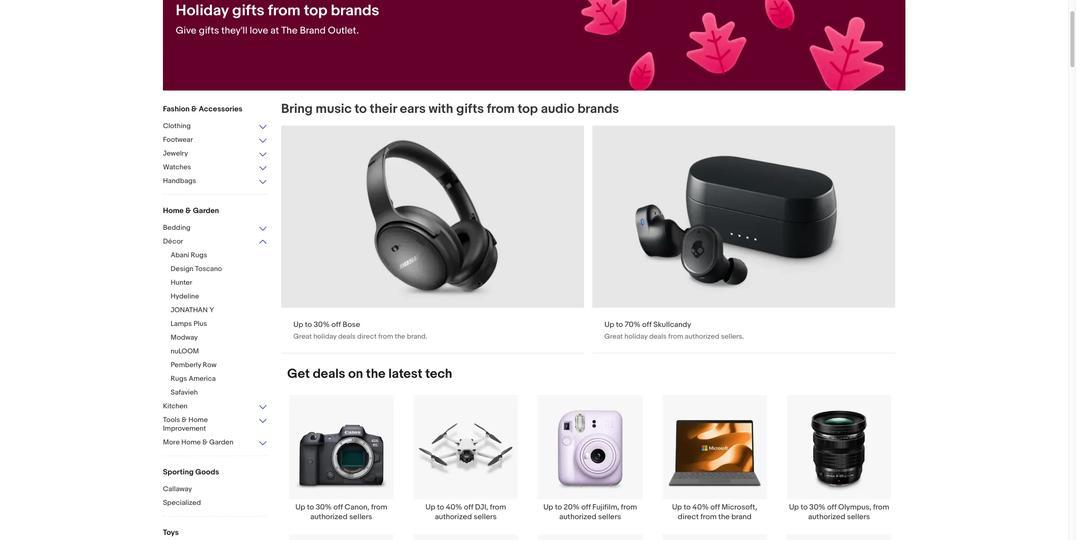 Task type: vqa. For each thing, say whether or not it's contained in the screenshot.
the top direct
yes



Task type: locate. For each thing, give the bounding box(es) containing it.
to for up to 20% off fujifilm, from authorized sellers
[[555, 503, 562, 513]]

off inside up to 30% off canon, from authorized sellers
[[333, 503, 343, 513]]

to inside up to 70% off skullcandy great holiday deals from authorized sellers.
[[616, 320, 623, 330]]

watches button
[[163, 163, 267, 173]]

sellers inside up to 20% off fujifilm, from authorized sellers
[[598, 513, 621, 523]]

kitchen
[[163, 402, 187, 411]]

the
[[395, 332, 405, 341], [366, 367, 386, 382], [718, 513, 730, 523]]

up
[[293, 320, 303, 330], [604, 320, 614, 330], [295, 503, 305, 513], [425, 503, 435, 513], [543, 503, 553, 513], [672, 503, 682, 513], [789, 503, 799, 513]]

direct
[[357, 332, 377, 341], [678, 513, 699, 523]]

toscano
[[195, 265, 222, 273]]

up inside up to 20% off fujifilm, from authorized sellers
[[543, 503, 553, 513]]

20%
[[564, 503, 580, 513]]

1 vertical spatial direct
[[678, 513, 699, 523]]

0 vertical spatial gifts
[[232, 2, 265, 20]]

off left the olympus,
[[827, 503, 837, 513]]

goods
[[195, 468, 219, 478]]

0 vertical spatial top
[[304, 2, 327, 20]]

garden down tools & home improvement dropdown button at the left bottom of page
[[209, 438, 233, 447]]

décor
[[163, 237, 183, 246]]

1 horizontal spatial holiday
[[624, 332, 648, 341]]

home down kitchen dropdown button
[[188, 416, 208, 425]]

up for up to 40% off dji, from authorized sellers
[[425, 503, 435, 513]]

1 horizontal spatial gifts
[[232, 2, 265, 20]]

the inside up to 30% off bose great holiday deals direct from the brand.
[[395, 332, 405, 341]]

40% left dji, on the left bottom of the page
[[446, 503, 462, 513]]

0 horizontal spatial holiday
[[313, 332, 337, 341]]

main content
[[275, 101, 905, 541]]

sellers inside "up to 40% off dji, from authorized sellers"
[[474, 513, 497, 523]]

from inside up to 30% off olympus, from authorized sellers
[[873, 503, 889, 513]]

up inside up to 40% off microsoft, direct from the brand
[[672, 503, 682, 513]]

more home & garden button
[[163, 438, 267, 448]]

at
[[270, 25, 279, 37]]

1 horizontal spatial top
[[518, 101, 538, 117]]

sellers inside up to 30% off olympus, from authorized sellers
[[847, 513, 870, 523]]

home down improvement
[[181, 438, 201, 447]]

2 vertical spatial gifts
[[456, 101, 484, 117]]

top
[[304, 2, 327, 20], [518, 101, 538, 117]]

the right on
[[366, 367, 386, 382]]

1 horizontal spatial direct
[[678, 513, 699, 523]]

to inside up to 30% off olympus, from authorized sellers
[[801, 503, 808, 513]]

rugs up "toscano" at left
[[191, 251, 207, 260]]

top inside main content
[[518, 101, 538, 117]]

2 vertical spatial home
[[181, 438, 201, 447]]

30% left canon, on the left of the page
[[316, 503, 332, 513]]

0 horizontal spatial 40%
[[446, 503, 462, 513]]

bring music to their ears with gifts from top audio brands
[[281, 101, 619, 117]]

sellers
[[349, 513, 372, 523], [474, 513, 497, 523], [598, 513, 621, 523], [847, 513, 870, 523]]

None text field
[[592, 126, 895, 353]]

rugs
[[191, 251, 207, 260], [171, 375, 187, 383]]

2 horizontal spatial gifts
[[456, 101, 484, 117]]

footwear
[[163, 135, 193, 144]]

0 horizontal spatial great
[[293, 332, 312, 341]]

0 vertical spatial direct
[[357, 332, 377, 341]]

off right 70%
[[642, 320, 652, 330]]

1 horizontal spatial rugs
[[191, 251, 207, 260]]

from inside up to 20% off fujifilm, from authorized sellers
[[621, 503, 637, 513]]

1 40% from the left
[[446, 503, 462, 513]]

& down tools & home improvement dropdown button at the left bottom of page
[[202, 438, 208, 447]]

abani rugs link
[[171, 251, 275, 261]]

off for fujifilm,
[[581, 503, 591, 513]]

holiday for 70%
[[624, 332, 648, 341]]

gifts right with
[[456, 101, 484, 117]]

40%
[[446, 503, 462, 513], [692, 503, 709, 513]]

up to 70% off skullcandy great holiday deals from authorized sellers.
[[604, 320, 744, 341]]

to for up to 40% off dji, from authorized sellers
[[437, 503, 444, 513]]

clothing
[[163, 122, 191, 130]]

1 horizontal spatial great
[[604, 332, 623, 341]]

great for up to 70% off skullcandy
[[604, 332, 623, 341]]

2 holiday from the left
[[624, 332, 648, 341]]

brands
[[331, 2, 379, 20], [577, 101, 619, 117]]

on
[[348, 367, 363, 382]]

up inside up to 30% off bose great holiday deals direct from the brand.
[[293, 320, 303, 330]]

off inside up to 30% off olympus, from authorized sellers
[[827, 503, 837, 513]]

None text field
[[281, 126, 584, 353]]

0 horizontal spatial brands
[[331, 2, 379, 20]]

1 sellers from the left
[[349, 513, 372, 523]]

up for up to 20% off fujifilm, from authorized sellers
[[543, 503, 553, 513]]

fashion
[[163, 104, 190, 114]]

off for microsoft,
[[710, 503, 720, 513]]

0 horizontal spatial direct
[[357, 332, 377, 341]]

up inside "up to 40% off dji, from authorized sellers"
[[425, 503, 435, 513]]

off inside up to 70% off skullcandy great holiday deals from authorized sellers.
[[642, 320, 652, 330]]

lamps
[[171, 320, 192, 328]]

to for up to 40% off microsoft, direct from the brand
[[684, 503, 691, 513]]

holiday
[[313, 332, 337, 341], [624, 332, 648, 341]]

off
[[331, 320, 341, 330], [642, 320, 652, 330], [333, 503, 343, 513], [464, 503, 473, 513], [581, 503, 591, 513], [710, 503, 720, 513], [827, 503, 837, 513]]

off left dji, on the left bottom of the page
[[464, 503, 473, 513]]

brand.
[[407, 332, 427, 341]]

1 horizontal spatial the
[[395, 332, 405, 341]]

direct inside up to 40% off microsoft, direct from the brand
[[678, 513, 699, 523]]

authorized inside "up to 40% off dji, from authorized sellers"
[[435, 513, 472, 523]]

1 vertical spatial gifts
[[199, 25, 219, 37]]

skullcandy
[[653, 320, 691, 330]]

0 horizontal spatial gifts
[[199, 25, 219, 37]]

to
[[355, 101, 367, 117], [305, 320, 312, 330], [616, 320, 623, 330], [307, 503, 314, 513], [437, 503, 444, 513], [555, 503, 562, 513], [684, 503, 691, 513], [801, 503, 808, 513]]

2 sellers from the left
[[474, 513, 497, 523]]

clothing footwear jewelry watches handbags
[[163, 122, 196, 185]]

2 great from the left
[[604, 332, 623, 341]]

up to 30% off olympus, from authorized sellers
[[789, 503, 889, 523]]

off inside up to 40% off microsoft, direct from the brand
[[710, 503, 720, 513]]

1 vertical spatial the
[[366, 367, 386, 382]]

4 sellers from the left
[[847, 513, 870, 523]]

bose
[[343, 320, 360, 330]]

garden up bedding dropdown button
[[193, 206, 219, 216]]

authorized
[[685, 332, 719, 341], [310, 513, 347, 523], [435, 513, 472, 523], [559, 513, 596, 523], [808, 513, 845, 523]]

brand
[[300, 25, 326, 37]]

0 vertical spatial the
[[395, 332, 405, 341]]

1 great from the left
[[293, 332, 312, 341]]

accessories
[[199, 104, 243, 114]]

the
[[281, 25, 298, 37]]

rugs america link
[[171, 375, 275, 384]]

deals for bose
[[338, 332, 356, 341]]

1 vertical spatial brands
[[577, 101, 619, 117]]

clothing button
[[163, 122, 267, 131]]

they'll
[[221, 25, 247, 37]]

deals down bose
[[338, 332, 356, 341]]

the left 'brand'
[[718, 513, 730, 523]]

great
[[293, 332, 312, 341], [604, 332, 623, 341]]

1 horizontal spatial brands
[[577, 101, 619, 117]]

hunter
[[171, 279, 192, 287]]

1 holiday from the left
[[313, 332, 337, 341]]

y
[[209, 306, 214, 315]]

holiday inside up to 70% off skullcandy great holiday deals from authorized sellers.
[[624, 332, 648, 341]]

handbags button
[[163, 177, 267, 186]]

the inside up to 40% off microsoft, direct from the brand
[[718, 513, 730, 523]]

to inside up to 20% off fujifilm, from authorized sellers
[[555, 503, 562, 513]]

0 horizontal spatial the
[[366, 367, 386, 382]]

modway link
[[171, 334, 275, 343]]

up inside up to 30% off olympus, from authorized sellers
[[789, 503, 799, 513]]

off inside up to 30% off bose great holiday deals direct from the brand.
[[331, 320, 341, 330]]

&
[[191, 104, 197, 114], [185, 206, 191, 216], [182, 416, 187, 425], [202, 438, 208, 447]]

sellers for dji,
[[474, 513, 497, 523]]

callaway specialized
[[163, 485, 201, 508]]

authorized inside up to 20% off fujifilm, from authorized sellers
[[559, 513, 596, 523]]

to inside "up to 40% off dji, from authorized sellers"
[[437, 503, 444, 513]]

deals left on
[[313, 367, 345, 382]]

off inside up to 20% off fujifilm, from authorized sellers
[[581, 503, 591, 513]]

1 horizontal spatial 40%
[[692, 503, 709, 513]]

home up bedding
[[163, 206, 184, 216]]

olympus,
[[838, 503, 871, 513]]

deals
[[338, 332, 356, 341], [649, 332, 667, 341], [313, 367, 345, 382]]

0 horizontal spatial top
[[304, 2, 327, 20]]

off left bose
[[331, 320, 341, 330]]

off for dji,
[[464, 503, 473, 513]]

30% left bose
[[314, 320, 330, 330]]

the left brand. in the bottom left of the page
[[395, 332, 405, 341]]

30% inside up to 30% off canon, from authorized sellers
[[316, 503, 332, 513]]

up to 30% off canon, from authorized sellers
[[295, 503, 387, 523]]

0 vertical spatial garden
[[193, 206, 219, 216]]

holiday gifts from top brands give gifts they'll love at the brand outlet.
[[176, 2, 379, 37]]

home
[[163, 206, 184, 216], [188, 416, 208, 425], [181, 438, 201, 447]]

gifts up love on the top left of the page
[[232, 2, 265, 20]]

30% left the olympus,
[[809, 503, 825, 513]]

great inside up to 30% off bose great holiday deals direct from the brand.
[[293, 332, 312, 341]]

top up brand on the left
[[304, 2, 327, 20]]

2 vertical spatial the
[[718, 513, 730, 523]]

hydeline link
[[171, 292, 275, 302]]

2 horizontal spatial the
[[718, 513, 730, 523]]

audio
[[541, 101, 575, 117]]

40% left the microsoft,
[[692, 503, 709, 513]]

brands right audio
[[577, 101, 619, 117]]

off inside "up to 40% off dji, from authorized sellers"
[[464, 503, 473, 513]]

sellers for olympus,
[[847, 513, 870, 523]]

40% inside "up to 40% off dji, from authorized sellers"
[[446, 503, 462, 513]]

off left canon, on the left of the page
[[333, 503, 343, 513]]

0 horizontal spatial rugs
[[171, 375, 187, 383]]

gifts down the holiday
[[199, 25, 219, 37]]

gifts for holiday
[[199, 25, 219, 37]]

authorized inside up to 30% off canon, from authorized sellers
[[310, 513, 347, 523]]

2 40% from the left
[[692, 503, 709, 513]]

top left audio
[[518, 101, 538, 117]]

sellers inside up to 30% off canon, from authorized sellers
[[349, 513, 372, 523]]

watches
[[163, 163, 191, 172]]

off for bose
[[331, 320, 341, 330]]

1 vertical spatial garden
[[209, 438, 233, 447]]

up to 20% off fujifilm, from authorized sellers
[[543, 503, 637, 523]]

to for up to 70% off skullcandy great holiday deals from authorized sellers.
[[616, 320, 623, 330]]

holiday
[[176, 2, 229, 20]]

30%
[[314, 320, 330, 330], [316, 503, 332, 513], [809, 503, 825, 513]]

get deals on the latest tech
[[287, 367, 452, 382]]

up for up to 40% off microsoft, direct from the brand
[[672, 503, 682, 513]]

deals inside up to 30% off bose great holiday deals direct from the brand.
[[338, 332, 356, 341]]

gifts
[[232, 2, 265, 20], [199, 25, 219, 37], [456, 101, 484, 117]]

from inside up to 30% off canon, from authorized sellers
[[371, 503, 387, 513]]

specialized
[[163, 499, 201, 508]]

up to 40% off microsoft, direct from the brand
[[672, 503, 757, 523]]

off right 20%
[[581, 503, 591, 513]]

40% inside up to 40% off microsoft, direct from the brand
[[692, 503, 709, 513]]

up inside up to 30% off canon, from authorized sellers
[[295, 503, 305, 513]]

to inside up to 30% off bose great holiday deals direct from the brand.
[[305, 320, 312, 330]]

30% inside up to 30% off bose great holiday deals direct from the brand.
[[314, 320, 330, 330]]

callaway link
[[163, 485, 267, 495]]

rugs up safavieh
[[171, 375, 187, 383]]

callaway
[[163, 485, 192, 494]]

deals inside up to 70% off skullcandy great holiday deals from authorized sellers.
[[649, 332, 667, 341]]

holiday inside up to 30% off bose great holiday deals direct from the brand.
[[313, 332, 337, 341]]

0 vertical spatial brands
[[331, 2, 379, 20]]

30% inside up to 30% off olympus, from authorized sellers
[[809, 503, 825, 513]]

top inside holiday gifts from top brands give gifts they'll love at the brand outlet.
[[304, 2, 327, 20]]

deals down skullcandy
[[649, 332, 667, 341]]

from inside up to 40% off microsoft, direct from the brand
[[700, 513, 717, 523]]

to inside up to 30% off canon, from authorized sellers
[[307, 503, 314, 513]]

to inside up to 40% off microsoft, direct from the brand
[[684, 503, 691, 513]]

up for up to 30% off olympus, from authorized sellers
[[789, 503, 799, 513]]

dji,
[[475, 503, 488, 513]]

to for up to 30% off canon, from authorized sellers
[[307, 503, 314, 513]]

3 sellers from the left
[[598, 513, 621, 523]]

1 vertical spatial top
[[518, 101, 538, 117]]

great inside up to 70% off skullcandy great holiday deals from authorized sellers.
[[604, 332, 623, 341]]

up inside up to 70% off skullcandy great holiday deals from authorized sellers.
[[604, 320, 614, 330]]

with
[[429, 101, 453, 117]]

off left the microsoft,
[[710, 503, 720, 513]]

brands up outlet. at left top
[[331, 2, 379, 20]]

none text field containing up to 30% off bose
[[281, 126, 584, 353]]

authorized inside up to 30% off olympus, from authorized sellers
[[808, 513, 845, 523]]



Task type: describe. For each thing, give the bounding box(es) containing it.
toys
[[163, 529, 179, 538]]

nuloom link
[[171, 347, 275, 357]]

tools & home improvement button
[[163, 416, 267, 434]]

america
[[189, 375, 216, 383]]

get
[[287, 367, 310, 382]]

jewelry
[[163, 149, 188, 158]]

& right tools at bottom
[[182, 416, 187, 425]]

sellers for fujifilm,
[[598, 513, 621, 523]]

kitchen button
[[163, 402, 267, 412]]

up to 40% off dji, from authorized sellers
[[425, 503, 506, 523]]

abani
[[171, 251, 189, 260]]

up to 40% off microsoft, direct from the brand link
[[652, 395, 777, 523]]

outlet.
[[328, 25, 359, 37]]

décor button
[[163, 237, 267, 247]]

& up bedding
[[185, 206, 191, 216]]

give
[[176, 25, 197, 37]]

nuloom
[[171, 347, 199, 356]]

from inside "up to 40% off dji, from authorized sellers"
[[490, 503, 506, 513]]

bedding
[[163, 224, 190, 232]]

fujifilm,
[[592, 503, 619, 513]]

30% for canon,
[[316, 503, 332, 513]]

up to 30% off olympus, from authorized sellers link
[[777, 395, 901, 523]]

gifts for bring
[[456, 101, 484, 117]]

sellers for canon,
[[349, 513, 372, 523]]

to for up to 30% off olympus, from authorized sellers
[[801, 503, 808, 513]]

sporting
[[163, 468, 194, 478]]

bedding décor abani rugs design toscano hunter hydeline jonathan y lamps plus modway nuloom pemberly row rugs america safavieh kitchen tools & home improvement more home & garden
[[163, 224, 233, 447]]

40% for authorized
[[446, 503, 462, 513]]

hunter link
[[171, 279, 275, 288]]

& right fashion
[[191, 104, 197, 114]]

latest
[[388, 367, 423, 382]]

music
[[316, 101, 352, 117]]

up to 30% off canon, from authorized sellers link
[[279, 395, 404, 523]]

design
[[171, 265, 193, 273]]

home & garden
[[163, 206, 219, 216]]

up for up to 30% off canon, from authorized sellers
[[295, 503, 305, 513]]

more
[[163, 438, 180, 447]]

pemberly row link
[[171, 361, 275, 371]]

ears
[[400, 101, 426, 117]]

great for up to 30% off bose
[[293, 332, 312, 341]]

off for olympus,
[[827, 503, 837, 513]]

0 vertical spatial rugs
[[191, 251, 207, 260]]

authorized for up to 20% off fujifilm, from authorized sellers
[[559, 513, 596, 523]]

sporting goods
[[163, 468, 219, 478]]

brands inside holiday gifts from top brands give gifts they'll love at the brand outlet.
[[331, 2, 379, 20]]

none text field containing up to 70% off skullcandy
[[592, 126, 895, 353]]

deals for skullcandy
[[649, 332, 667, 341]]

brand
[[731, 513, 751, 523]]

authorized for up to 30% off canon, from authorized sellers
[[310, 513, 347, 523]]

hydeline
[[171, 292, 199, 301]]

30% for bose
[[314, 320, 330, 330]]

sellers.
[[721, 332, 744, 341]]

to for up to 30% off bose great holiday deals direct from the brand.
[[305, 320, 312, 330]]

authorized inside up to 70% off skullcandy great holiday deals from authorized sellers.
[[685, 332, 719, 341]]

microsoft,
[[722, 503, 757, 513]]

footwear button
[[163, 135, 267, 145]]

plus
[[194, 320, 207, 328]]

row
[[203, 361, 217, 370]]

0 vertical spatial home
[[163, 206, 184, 216]]

jonathan y link
[[171, 306, 275, 316]]

from inside up to 30% off bose great holiday deals direct from the brand.
[[378, 332, 393, 341]]

1 vertical spatial home
[[188, 416, 208, 425]]

tech
[[425, 367, 452, 382]]

main content containing bring music to their ears with gifts from top audio brands
[[275, 101, 905, 541]]

from inside holiday gifts from top brands give gifts they'll love at the brand outlet.
[[268, 2, 300, 20]]

garden inside bedding décor abani rugs design toscano hunter hydeline jonathan y lamps plus modway nuloom pemberly row rugs america safavieh kitchen tools & home improvement more home & garden
[[209, 438, 233, 447]]

off for canon,
[[333, 503, 343, 513]]

specialized link
[[163, 499, 267, 509]]

authorized for up to 30% off olympus, from authorized sellers
[[808, 513, 845, 523]]

authorized for up to 40% off dji, from authorized sellers
[[435, 513, 472, 523]]

love
[[250, 25, 268, 37]]

holiday for 30%
[[313, 332, 337, 341]]

pemberly
[[171, 361, 201, 370]]

up to 20% off fujifilm, from authorized sellers link
[[528, 395, 652, 523]]

30% for olympus,
[[809, 503, 825, 513]]

safavieh link
[[171, 389, 275, 398]]

from inside up to 70% off skullcandy great holiday deals from authorized sellers.
[[668, 332, 683, 341]]

1 vertical spatial rugs
[[171, 375, 187, 383]]

lamps plus link
[[171, 320, 275, 329]]

canon,
[[345, 503, 369, 513]]

design toscano link
[[171, 265, 275, 274]]

up for up to 70% off skullcandy great holiday deals from authorized sellers.
[[604, 320, 614, 330]]

up for up to 30% off bose great holiday deals direct from the brand.
[[293, 320, 303, 330]]

off for skullcandy
[[642, 320, 652, 330]]

jewelry button
[[163, 149, 267, 159]]

fashion & accessories
[[163, 104, 243, 114]]

tools
[[163, 416, 180, 425]]

their
[[370, 101, 397, 117]]

direct inside up to 30% off bose great holiday deals direct from the brand.
[[357, 332, 377, 341]]

bring
[[281, 101, 313, 117]]

safavieh
[[171, 389, 198, 397]]

jonathan
[[171, 306, 208, 315]]

up to 30% off bose great holiday deals direct from the brand.
[[293, 320, 427, 341]]

handbags
[[163, 177, 196, 185]]

70%
[[625, 320, 640, 330]]

bedding button
[[163, 224, 267, 233]]

40% for from
[[692, 503, 709, 513]]



